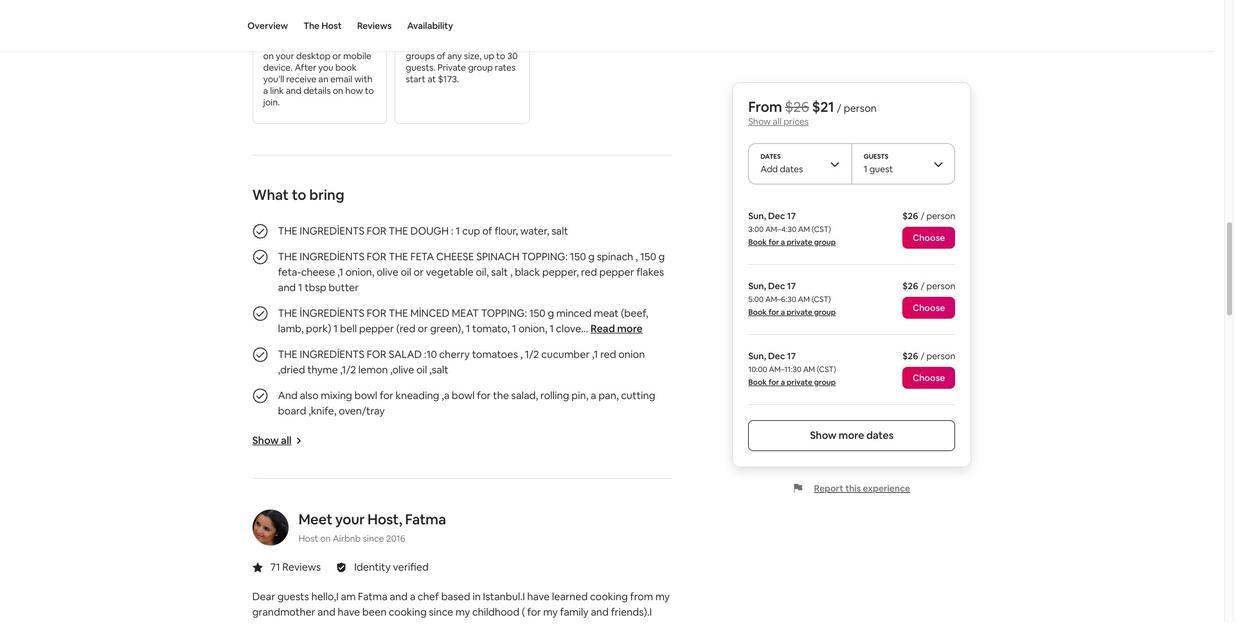 Task type: describe. For each thing, give the bounding box(es) containing it.
for for :10
[[367, 348, 387, 361]]

how
[[345, 85, 363, 96]]

i̇ngredi̇ents
[[300, 307, 365, 320]]

add
[[761, 163, 778, 175]]

start
[[406, 73, 426, 85]]

pepper,
[[543, 266, 579, 279]]

device.
[[263, 62, 293, 73]]

1 vertical spatial reviews
[[283, 561, 321, 574]]

board
[[278, 405, 306, 418]]

share
[[342, 621, 368, 623]]

book for a private group link for sun, dec 17 10:00 am–11:30 am (cst) book for a private group
[[749, 378, 836, 388]]

zoom
[[281, 39, 305, 50]]

be
[[283, 621, 296, 623]]

family
[[560, 606, 589, 619]]

the
[[304, 20, 320, 32]]

read more
[[591, 322, 643, 336]]

group for sun, dec 17 10:00 am–11:30 am (cst) book for a private group
[[815, 378, 836, 388]]

1 vertical spatial all
[[281, 434, 292, 448]]

participate
[[318, 39, 364, 50]]

am
[[341, 590, 356, 604]]

topping: inside the ingredi̇ents for the feta cheese spinach topping: 150 g spinach , 150 g feta-cheese ,1 onion, olive oil or vegetable oil, salt , black pepper, red pepper flakes and  1 tbsp butter
[[522, 250, 568, 264]]

1/2
[[525, 348, 540, 361]]

your inside meet your host, fatma host on airbnb since 2016
[[335, 511, 365, 529]]

,dried
[[278, 363, 305, 377]]

fatma for hello,i
[[358, 590, 388, 604]]

5:00
[[749, 295, 764, 305]]

to down the
[[307, 39, 316, 50]]

reviews button
[[357, 0, 392, 51]]

dec for sun, dec 17 10:00 am–11:30 am (cst) book for a private group
[[769, 351, 786, 362]]

oven/tray
[[339, 405, 385, 418]]

guests.
[[406, 62, 436, 73]]

dec for sun, dec 17 3:00 am–4:30 am (cst) book for a private group
[[769, 210, 786, 222]]

join a video call use zoom to participate on your desktop or mobile device. after you book you'll receive an email with a link and details on how to join.
[[263, 18, 374, 108]]

pin,
[[572, 389, 589, 403]]

(cst) for sun, dec 17 3:00 am–4:30 am (cst) book for a private group
[[812, 224, 832, 235]]

you'll
[[263, 73, 284, 85]]

sun, dec 17 5:00 am–6:30 am (cst) book for a private group
[[749, 280, 836, 318]]

the up the (red on the left
[[389, 307, 408, 320]]

book for sun, dec 17 5:00 am–6:30 am (cst) book for a private group
[[749, 307, 767, 318]]

groups
[[406, 50, 435, 62]]

hello,i
[[312, 590, 339, 604]]

pork)
[[306, 322, 331, 336]]

or inside the i̇ngredi̇ents for the mi̇nced meat topping: 150 g minced meat (beef, lamb, pork) 1  bell pepper (red or green), 1 tomato, 1 onion, 1 clove…
[[418, 322, 428, 336]]

$26 for sun, dec 17 5:00 am–6:30 am (cst) book for a private group
[[903, 280, 919, 292]]

,1 inside the ingredi̇ents for salad :10 cherry tomatoes , 1/2 cucumber ,1 red onion ,dried thyme ,1/2 lemon ,olive oil ,salt
[[592, 348, 598, 361]]

istanbul.i
[[483, 590, 525, 604]]

dough
[[411, 224, 449, 238]]

1 vertical spatial ,
[[510, 266, 513, 279]]

and inside the join a video call use zoom to participate on your desktop or mobile device. after you book you'll receive an email with a link and details on how to join.
[[286, 85, 302, 96]]

overview button
[[248, 0, 288, 51]]

17 for sun, dec 17 5:00 am–6:30 am (cst) book for a private group
[[788, 280, 796, 292]]

from
[[631, 590, 654, 604]]

you
[[319, 62, 334, 73]]

(cst) for sun, dec 17 10:00 am–11:30 am (cst) book for a private group
[[817, 365, 837, 375]]

1 inside guests 1 guest
[[864, 163, 868, 175]]

a left link
[[263, 85, 268, 96]]

/ inside from $26 $21 / person show all prices
[[838, 102, 842, 115]]

the up feta-
[[278, 250, 298, 264]]

read
[[591, 322, 615, 336]]

150 inside the i̇ngredi̇ents for the mi̇nced meat topping: 150 g minced meat (beef, lamb, pork) 1  bell pepper (red or green), 1 tomato, 1 onion, 1 clove…
[[530, 307, 546, 320]]

for down lemon
[[380, 389, 394, 403]]

group for sun, dec 17 3:00 am–4:30 am (cst) book for a private group
[[815, 237, 836, 248]]

the up lamb, on the bottom left of the page
[[278, 307, 298, 320]]

dates
[[761, 152, 781, 161]]

the inside the ingredi̇ents for salad :10 cherry tomatoes , 1/2 cucumber ,1 red onion ,dried thyme ,1/2 lemon ,olive oil ,salt
[[278, 348, 298, 361]]

host inside meet your host, fatma host on airbnb since 2016
[[299, 533, 318, 545]]

2 horizontal spatial 150
[[641, 250, 657, 264]]

this
[[846, 483, 861, 495]]

onion, inside the i̇ngredi̇ents for the mi̇nced meat topping: 150 g minced meat (beef, lamb, pork) 1  bell pepper (red or green), 1 tomato, 1 onion, 1 clove…
[[519, 322, 548, 336]]

you,at
[[566, 621, 595, 623]]

fatma inside meet your host, fatma host on airbnb since 2016
[[405, 511, 446, 529]]

spinach
[[597, 250, 634, 264]]

feta-
[[278, 266, 301, 279]]

a inside book a private group fatma can host private groups of any size, up to 30 guests. private group rates start at $173.
[[436, 18, 443, 33]]

sun, dec 17 10:00 am–11:30 am (cst) book for a private group
[[749, 351, 837, 388]]

onion, inside the ingredi̇ents for the feta cheese spinach topping: 150 g spinach , 150 g feta-cheese ,1 onion, olive oil or vegetable oil, salt , black pepper, red pepper flakes and  1 tbsp butter
[[346, 266, 375, 279]]

the left dough
[[389, 224, 408, 238]]

/ for sun, dec 17 3:00 am–4:30 am (cst) book for a private group
[[921, 210, 925, 222]]

private for sun, dec 17 10:00 am–11:30 am (cst) book for a private group
[[787, 378, 813, 388]]

with inside the join a video call use zoom to participate on your desktop or mobile device. after you book you'll receive an email with a link and details on how to join.
[[355, 73, 373, 85]]

with inside dear guests hello,i am fatma and a chef based in istanbul.i have learned cooking from my grandmother and have been cooking since my childhood ( for my family and friends).i would be happy to share my knowledge about turkish cuisine with you,at
[[543, 621, 563, 623]]

report
[[815, 483, 844, 495]]

10:00
[[749, 365, 768, 375]]

the down what to bring
[[278, 224, 298, 238]]

guests
[[278, 590, 309, 604]]

private
[[438, 62, 466, 73]]

and inside the ingredi̇ents for the feta cheese spinach topping: 150 g spinach , 150 g feta-cheese ,1 onion, olive oil or vegetable oil, salt , black pepper, red pepper flakes and  1 tbsp butter
[[278, 281, 296, 295]]

choose for sun, dec 17 5:00 am–6:30 am (cst) book for a private group
[[913, 302, 946, 314]]

clove…
[[556, 322, 589, 336]]

1 left bell
[[334, 322, 338, 336]]

cup
[[463, 224, 480, 238]]

and down hello,i
[[318, 606, 336, 619]]

0 vertical spatial ,
[[636, 250, 638, 264]]

report this experience button
[[794, 483, 911, 495]]

1 horizontal spatial have
[[528, 590, 550, 604]]

book
[[336, 62, 357, 73]]

of inside book a private group fatma can host private groups of any size, up to 30 guests. private group rates start at $173.
[[437, 50, 446, 62]]

dear guests hello,i am fatma and a chef based in istanbul.i have learned cooking from my grandmother and have been cooking since my childhood ( for my family and friends).i would be happy to share my knowledge about turkish cuisine with you,at 
[[252, 590, 670, 623]]

show for show all
[[252, 434, 279, 448]]

the up olive
[[389, 250, 408, 264]]

my left family
[[544, 606, 558, 619]]

can
[[434, 39, 449, 50]]

choose link for sun, dec 17 5:00 am–6:30 am (cst) book for a private group
[[903, 297, 956, 319]]

show more dates link
[[749, 421, 956, 452]]

minced
[[557, 307, 592, 320]]

been
[[363, 606, 387, 619]]

details
[[304, 85, 331, 96]]

kneading
[[396, 389, 440, 403]]

onion
[[619, 348, 645, 361]]

1 horizontal spatial salt
[[552, 224, 569, 238]]

since inside meet your host, fatma host on airbnb since 2016
[[363, 533, 384, 545]]

my up 'about'
[[456, 606, 470, 619]]

vegetable
[[426, 266, 474, 279]]

private up host on the left top
[[445, 18, 484, 33]]

sun, for sun, dec 17 10:00 am–11:30 am (cst) book for a private group
[[749, 351, 767, 362]]

and up the you,at
[[591, 606, 609, 619]]

$26 / person for sun, dec 17 3:00 am–4:30 am (cst) book for a private group
[[903, 210, 956, 222]]

for for dough
[[367, 224, 387, 238]]

,knife,
[[309, 405, 337, 418]]

sun, dec 17 3:00 am–4:30 am (cst) book for a private group
[[749, 210, 836, 248]]

to inside book a private group fatma can host private groups of any size, up to 30 guests. private group rates start at $173.
[[497, 50, 506, 62]]

ingredi̇ents for the ingredi̇ents for the dough : 1 cup of flour, water, salt
[[300, 224, 365, 238]]

salad
[[389, 348, 422, 361]]

1 horizontal spatial of
[[483, 224, 493, 238]]

in
[[473, 590, 481, 604]]

water,
[[521, 224, 550, 238]]

for for am–4:30
[[769, 237, 780, 248]]

cheese
[[437, 250, 474, 264]]

1 horizontal spatial 150
[[570, 250, 586, 264]]

am for sun, dec 17 5:00 am–6:30 am (cst) book for a private group
[[799, 295, 810, 305]]

1 horizontal spatial cooking
[[590, 590, 628, 604]]

or inside the ingredi̇ents for the feta cheese spinach topping: 150 g spinach , 150 g feta-cheese ,1 onion, olive oil or vegetable oil, salt , black pepper, red pepper flakes and  1 tbsp butter
[[414, 266, 424, 279]]

1 right :
[[456, 224, 460, 238]]

ingredi̇ents for the ingredi̇ents for the feta cheese spinach topping: 150 g spinach , 150 g feta-cheese ,1 onion, olive oil or vegetable oil, salt , black pepper, red pepper flakes and  1 tbsp butter
[[300, 250, 365, 264]]

flour,
[[495, 224, 518, 238]]

,salt
[[430, 363, 449, 377]]

a right join
[[289, 18, 295, 33]]

and up knowledge
[[390, 590, 408, 604]]

a inside sun, dec 17 3:00 am–4:30 am (cst) book for a private group
[[781, 237, 786, 248]]

sun, for sun, dec 17 3:00 am–4:30 am (cst) book for a private group
[[749, 210, 767, 222]]

for for mi̇nced
[[367, 307, 387, 320]]

1 vertical spatial cooking
[[389, 606, 427, 619]]

the i̇ngredi̇ents for the mi̇nced meat topping: 150 g minced meat (beef, lamb, pork) 1  bell pepper (red or green), 1 tomato, 1 onion, 1 clove…
[[278, 307, 649, 336]]

fatma for private
[[406, 39, 432, 50]]

dear
[[252, 590, 275, 604]]

bell
[[340, 322, 357, 336]]

$26 / person for sun, dec 17 5:00 am–6:30 am (cst) book for a private group
[[903, 280, 956, 292]]

the ingredi̇ents for the dough : 1 cup of flour, water, salt
[[278, 224, 569, 238]]

meat
[[452, 307, 479, 320]]

choose for sun, dec 17 10:00 am–11:30 am (cst) book for a private group
[[913, 372, 946, 384]]

cutting
[[621, 389, 656, 403]]

also
[[300, 389, 319, 403]]

mi̇nced
[[411, 307, 450, 320]]

1 bowl from the left
[[355, 389, 378, 403]]

person inside from $26 $21 / person show all prices
[[844, 102, 877, 115]]

happy
[[298, 621, 328, 623]]

30
[[508, 50, 518, 62]]

cheese
[[301, 266, 335, 279]]

$26 / person for sun, dec 17 10:00 am–11:30 am (cst) book for a private group
[[903, 351, 956, 362]]

1 vertical spatial on
[[333, 85, 344, 96]]

ingredi̇ents for the ingredi̇ents for salad :10 cherry tomatoes , 1/2 cucumber ,1 red onion ,dried thyme ,1/2 lemon ,olive oil ,salt
[[300, 348, 365, 361]]

the host button
[[304, 0, 342, 51]]

1 inside the ingredi̇ents for the feta cheese spinach topping: 150 g spinach , 150 g feta-cheese ,1 onion, olive oil or vegetable oil, salt , black pepper, red pepper flakes and  1 tbsp butter
[[298, 281, 303, 295]]

feta
[[411, 250, 434, 264]]

show for show more dates
[[811, 429, 837, 443]]

book inside book a private group fatma can host private groups of any size, up to 30 guests. private group rates start at $173.
[[406, 18, 434, 33]]

2 horizontal spatial g
[[659, 250, 665, 264]]

person for sun, dec 17 5:00 am–6:30 am (cst) book for a private group
[[927, 280, 956, 292]]

dates add dates
[[761, 152, 804, 175]]

,1/2
[[340, 363, 356, 377]]



Task type: locate. For each thing, give the bounding box(es) containing it.
all left the prices
[[773, 116, 782, 127]]

the host
[[304, 20, 342, 32]]

$26 for sun, dec 17 10:00 am–11:30 am (cst) book for a private group
[[903, 351, 919, 362]]

3 17 from the top
[[788, 351, 796, 362]]

150 left minced
[[530, 307, 546, 320]]

private inside sun, dec 17 10:00 am–11:30 am (cst) book for a private group
[[787, 378, 813, 388]]

all down the board
[[281, 434, 292, 448]]

red inside the ingredi̇ents for the feta cheese spinach topping: 150 g spinach , 150 g feta-cheese ,1 onion, olive oil or vegetable oil, salt , black pepper, red pepper flakes and  1 tbsp butter
[[581, 266, 597, 279]]

17 inside sun, dec 17 3:00 am–4:30 am (cst) book for a private group
[[788, 210, 796, 222]]

, left black
[[510, 266, 513, 279]]

1 horizontal spatial ,1
[[592, 348, 598, 361]]

choose link for sun, dec 17 3:00 am–4:30 am (cst) book for a private group
[[903, 227, 956, 249]]

oil inside the ingredi̇ents for salad :10 cherry tomatoes , 1/2 cucumber ,1 red onion ,dried thyme ,1/2 lemon ,olive oil ,salt
[[417, 363, 427, 377]]

mixing
[[321, 389, 352, 403]]

2 choose from the top
[[913, 302, 946, 314]]

person for sun, dec 17 3:00 am–4:30 am (cst) book for a private group
[[927, 210, 956, 222]]

salt down the spinach
[[491, 266, 508, 279]]

1 $26 / person from the top
[[903, 210, 956, 222]]

1 vertical spatial red
[[601, 348, 617, 361]]

0 horizontal spatial ,1
[[338, 266, 344, 279]]

lemon
[[359, 363, 388, 377]]

my right from
[[656, 590, 670, 604]]

2 vertical spatial fatma
[[358, 590, 388, 604]]

1 horizontal spatial ,
[[521, 348, 523, 361]]

0 vertical spatial on
[[263, 50, 274, 62]]

0 horizontal spatial salt
[[491, 266, 508, 279]]

0 horizontal spatial with
[[355, 73, 373, 85]]

or inside the join a video call use zoom to participate on your desktop or mobile device. after you book you'll receive an email with a link and details on how to join.
[[333, 50, 341, 62]]

a right "pin,"
[[591, 389, 597, 403]]

dec for sun, dec 17 5:00 am–6:30 am (cst) book for a private group
[[769, 280, 786, 292]]

2 vertical spatial on
[[320, 533, 331, 545]]

book for sun, dec 17 3:00 am–4:30 am (cst) book for a private group
[[749, 237, 767, 248]]

rolling
[[541, 389, 570, 403]]

topping: up pepper,
[[522, 250, 568, 264]]

17 for sun, dec 17 3:00 am–4:30 am (cst) book for a private group
[[788, 210, 796, 222]]

reviews up mobile
[[357, 20, 392, 32]]

friends).i
[[611, 606, 652, 619]]

person for sun, dec 17 10:00 am–11:30 am (cst) book for a private group
[[927, 351, 956, 362]]

video
[[298, 18, 328, 33]]

2 dec from the top
[[769, 280, 786, 292]]

0 vertical spatial am
[[799, 224, 811, 235]]

group
[[486, 18, 519, 33], [468, 62, 493, 73], [815, 237, 836, 248], [815, 307, 836, 318], [815, 378, 836, 388]]

0 horizontal spatial red
[[581, 266, 597, 279]]

1 choose link from the top
[[903, 227, 956, 249]]

2 vertical spatial am
[[804, 365, 816, 375]]

3 dec from the top
[[769, 351, 786, 362]]

am right am–6:30
[[799, 295, 810, 305]]

book inside sun, dec 17 10:00 am–11:30 am (cst) book for a private group
[[749, 378, 767, 388]]

2 vertical spatial choose link
[[903, 367, 956, 389]]

learn more about the host, fatma. image
[[252, 510, 288, 546], [252, 510, 288, 546]]

a inside and also mixing bowl for kneading ,a bowl for the salad, rolling pin, a pan, cutting board ,knife, oven/tray
[[591, 389, 597, 403]]

3 for from the top
[[367, 307, 387, 320]]

1 horizontal spatial red
[[601, 348, 617, 361]]

for down am–4:30 at the top right of the page
[[769, 237, 780, 248]]

book up can
[[406, 18, 434, 33]]

private down am–11:30
[[787, 378, 813, 388]]

and
[[278, 389, 298, 403]]

have up 'share'
[[338, 606, 360, 619]]

(cst) inside sun, dec 17 10:00 am–11:30 am (cst) book for a private group
[[817, 365, 837, 375]]

show inside from $26 $21 / person show all prices
[[749, 116, 771, 127]]

reviews right 71
[[283, 561, 321, 574]]

1 vertical spatial your
[[335, 511, 365, 529]]

fatma down the availability
[[406, 39, 432, 50]]

fatma inside dear guests hello,i am fatma and a chef based in istanbul.i have learned cooking from my grandmother and have been cooking since my childhood ( for my family and friends).i would be happy to share my knowledge about turkish cuisine with you,at
[[358, 590, 388, 604]]

1 left the guest
[[864, 163, 868, 175]]

sun, inside sun, dec 17 5:00 am–6:30 am (cst) book for a private group
[[749, 280, 767, 292]]

1 vertical spatial pepper
[[359, 322, 394, 336]]

2 book for a private group link from the top
[[749, 307, 836, 318]]

to left 30
[[497, 50, 506, 62]]

for right (
[[528, 606, 541, 619]]

2 vertical spatial dec
[[769, 351, 786, 362]]

0 vertical spatial 17
[[788, 210, 796, 222]]

bowl right ,a at the left bottom
[[452, 389, 475, 403]]

2 for from the top
[[367, 250, 387, 264]]

dec inside sun, dec 17 5:00 am–6:30 am (cst) book for a private group
[[769, 280, 786, 292]]

pepper inside the ingredi̇ents for the feta cheese spinach topping: 150 g spinach , 150 g feta-cheese ,1 onion, olive oil or vegetable oil, salt , black pepper, red pepper flakes and  1 tbsp butter
[[600, 266, 635, 279]]

show more dates
[[811, 429, 894, 443]]

book inside sun, dec 17 5:00 am–6:30 am (cst) book for a private group
[[749, 307, 767, 318]]

1 horizontal spatial all
[[773, 116, 782, 127]]

more for show
[[839, 429, 865, 443]]

1 horizontal spatial pepper
[[600, 266, 635, 279]]

choose
[[913, 232, 946, 244], [913, 302, 946, 314], [913, 372, 946, 384]]

meet
[[299, 511, 333, 529]]

am for sun, dec 17 10:00 am–11:30 am (cst) book for a private group
[[804, 365, 816, 375]]

(cst) inside sun, dec 17 5:00 am–6:30 am (cst) book for a private group
[[812, 295, 831, 305]]

guests 1 guest
[[864, 152, 894, 175]]

0 horizontal spatial bowl
[[355, 389, 378, 403]]

1 choose from the top
[[913, 232, 946, 244]]

choose link for sun, dec 17 10:00 am–11:30 am (cst) book for a private group
[[903, 367, 956, 389]]

1 right tomato,
[[512, 322, 517, 336]]

book for a private group link for sun, dec 17 3:00 am–4:30 am (cst) book for a private group
[[749, 237, 836, 248]]

with right email
[[355, 73, 373, 85]]

1 horizontal spatial your
[[335, 511, 365, 529]]

1 horizontal spatial more
[[839, 429, 865, 443]]

17 up am–4:30 at the top right of the page
[[788, 210, 796, 222]]

1 ingredi̇ents from the top
[[300, 224, 365, 238]]

for for feta
[[367, 250, 387, 264]]

on inside meet your host, fatma host on airbnb since 2016
[[320, 533, 331, 545]]

2 vertical spatial choose
[[913, 372, 946, 384]]

1 left clove…
[[550, 322, 554, 336]]

learned
[[552, 590, 588, 604]]

of
[[437, 50, 446, 62], [483, 224, 493, 238]]

red right pepper,
[[581, 266, 597, 279]]

am inside sun, dec 17 5:00 am–6:30 am (cst) book for a private group
[[799, 295, 810, 305]]

3:00
[[749, 224, 764, 235]]

for down am–11:30
[[769, 378, 780, 388]]

$173.
[[438, 73, 459, 85]]

since inside dear guests hello,i am fatma and a chef based in istanbul.i have learned cooking from my grandmother and have been cooking since my childhood ( for my family and friends).i would be happy to share my knowledge about turkish cuisine with you,at
[[429, 606, 454, 619]]

(cst) right am–11:30
[[817, 365, 837, 375]]

for inside dear guests hello,i am fatma and a chef based in istanbul.i have learned cooking from my grandmother and have been cooking since my childhood ( for my family and friends).i would be happy to share my knowledge about turkish cuisine with you,at
[[528, 606, 541, 619]]

pepper inside the i̇ngredi̇ents for the mi̇nced meat topping: 150 g minced meat (beef, lamb, pork) 1  bell pepper (red or green), 1 tomato, 1 onion, 1 clove…
[[359, 322, 394, 336]]

to
[[307, 39, 316, 50], [497, 50, 506, 62], [365, 85, 374, 96], [292, 186, 307, 204], [330, 621, 340, 623]]

any
[[448, 50, 462, 62]]

for inside sun, dec 17 10:00 am–11:30 am (cst) book for a private group
[[769, 378, 780, 388]]

dec inside sun, dec 17 3:00 am–4:30 am (cst) book for a private group
[[769, 210, 786, 222]]

(cst) for sun, dec 17 5:00 am–6:30 am (cst) book for a private group
[[812, 295, 831, 305]]

dec up am–11:30
[[769, 351, 786, 362]]

onion, up 1/2 on the bottom of page
[[519, 322, 548, 336]]

1
[[864, 163, 868, 175], [456, 224, 460, 238], [298, 281, 303, 295], [334, 322, 338, 336], [466, 322, 470, 336], [512, 322, 517, 336], [550, 322, 554, 336]]

private down am–6:30
[[787, 307, 813, 318]]

am inside sun, dec 17 10:00 am–11:30 am (cst) book for a private group
[[804, 365, 816, 375]]

an
[[319, 73, 329, 85]]

am–4:30
[[766, 224, 797, 235]]

2 17 from the top
[[788, 280, 796, 292]]

2 choose link from the top
[[903, 297, 956, 319]]

host right the
[[322, 20, 342, 32]]

1 book for a private group link from the top
[[749, 237, 836, 248]]

0 vertical spatial reviews
[[357, 20, 392, 32]]

150 up pepper,
[[570, 250, 586, 264]]

would
[[252, 621, 281, 623]]

onion, up butter
[[346, 266, 375, 279]]

sun, inside sun, dec 17 3:00 am–4:30 am (cst) book for a private group
[[749, 210, 767, 222]]

topping: up tomato,
[[481, 307, 527, 320]]

oil right olive
[[401, 266, 412, 279]]

0 vertical spatial cooking
[[590, 590, 628, 604]]

private right host on the left top
[[471, 39, 500, 50]]

show down the board
[[252, 434, 279, 448]]

your inside the join a video call use zoom to participate on your desktop or mobile device. after you book you'll receive an email with a link and details on how to join.
[[276, 50, 294, 62]]

$26 / person
[[903, 210, 956, 222], [903, 280, 956, 292], [903, 351, 956, 362]]

turkish
[[472, 621, 506, 623]]

/ for sun, dec 17 5:00 am–6:30 am (cst) book for a private group
[[921, 280, 925, 292]]

17 up am–6:30
[[788, 280, 796, 292]]

1 vertical spatial oil
[[417, 363, 427, 377]]

1 horizontal spatial dates
[[867, 429, 894, 443]]

0 vertical spatial book for a private group link
[[749, 237, 836, 248]]

1 vertical spatial since
[[429, 606, 454, 619]]

for inside sun, dec 17 5:00 am–6:30 am (cst) book for a private group
[[769, 307, 780, 318]]

host inside button
[[322, 20, 342, 32]]

dec inside sun, dec 17 10:00 am–11:30 am (cst) book for a private group
[[769, 351, 786, 362]]

your left after
[[276, 50, 294, 62]]

0 horizontal spatial more
[[618, 322, 643, 336]]

on left airbnb
[[320, 533, 331, 545]]

childhood
[[473, 606, 520, 619]]

sun, for sun, dec 17 5:00 am–6:30 am (cst) book for a private group
[[749, 280, 767, 292]]

a inside sun, dec 17 5:00 am–6:30 am (cst) book for a private group
[[781, 307, 786, 318]]

or
[[333, 50, 341, 62], [414, 266, 424, 279], [418, 322, 428, 336]]

for inside the ingredi̇ents for salad :10 cherry tomatoes , 1/2 cucumber ,1 red onion ,dried thyme ,1/2 lemon ,olive oil ,salt
[[367, 348, 387, 361]]

1 vertical spatial or
[[414, 266, 424, 279]]

group for sun, dec 17 5:00 am–6:30 am (cst) book for a private group
[[815, 307, 836, 318]]

join.
[[263, 96, 280, 108]]

choose for sun, dec 17 3:00 am–4:30 am (cst) book for a private group
[[913, 232, 946, 244]]

0 vertical spatial have
[[528, 590, 550, 604]]

1 horizontal spatial since
[[429, 606, 454, 619]]

0 vertical spatial oil
[[401, 266, 412, 279]]

private for sun, dec 17 5:00 am–6:30 am (cst) book for a private group
[[787, 307, 813, 318]]

0 vertical spatial $26 / person
[[903, 210, 956, 222]]

(cst) right am–4:30 at the top right of the page
[[812, 224, 832, 235]]

show all link
[[252, 434, 302, 448]]

a inside dear guests hello,i am fatma and a chef based in istanbul.i have learned cooking from my grandmother and have been cooking since my childhood ( for my family and friends).i would be happy to share my knowledge about turkish cuisine with you,at
[[410, 590, 416, 604]]

0 horizontal spatial show
[[252, 434, 279, 448]]

guest
[[870, 163, 894, 175]]

the up ,dried
[[278, 348, 298, 361]]

1 17 from the top
[[788, 210, 796, 222]]

$26 inside from $26 $21 / person show all prices
[[785, 98, 810, 116]]

my
[[656, 590, 670, 604], [456, 606, 470, 619], [544, 606, 558, 619], [370, 621, 385, 623]]

0 vertical spatial red
[[581, 266, 597, 279]]

2 bowl from the left
[[452, 389, 475, 403]]

red left onion
[[601, 348, 617, 361]]

2 vertical spatial 17
[[788, 351, 796, 362]]

group inside sun, dec 17 10:00 am–11:30 am (cst) book for a private group
[[815, 378, 836, 388]]

book for sun, dec 17 10:00 am–11:30 am (cst) book for a private group
[[749, 378, 767, 388]]

2 vertical spatial or
[[418, 322, 428, 336]]

private
[[445, 18, 484, 33], [471, 39, 500, 50], [787, 237, 813, 248], [787, 307, 813, 318], [787, 378, 813, 388]]

2 vertical spatial (cst)
[[817, 365, 837, 375]]

ingredi̇ents inside the ingredi̇ents for the feta cheese spinach topping: 150 g spinach , 150 g feta-cheese ,1 onion, olive oil or vegetable oil, salt , black pepper, red pepper flakes and  1 tbsp butter
[[300, 250, 365, 264]]

,a
[[442, 389, 450, 403]]

bring
[[310, 186, 345, 204]]

ingredi̇ents
[[300, 224, 365, 238], [300, 250, 365, 264], [300, 348, 365, 361]]

choose link
[[903, 227, 956, 249], [903, 297, 956, 319], [903, 367, 956, 389]]

ingredi̇ents up cheese
[[300, 250, 365, 264]]

private down am–4:30 at the top right of the page
[[787, 237, 813, 248]]

(cst) inside sun, dec 17 3:00 am–4:30 am (cst) book for a private group
[[812, 224, 832, 235]]

17
[[788, 210, 796, 222], [788, 280, 796, 292], [788, 351, 796, 362]]

more inside show more dates link
[[839, 429, 865, 443]]

0 horizontal spatial 150
[[530, 307, 546, 320]]

3 ingredi̇ents from the top
[[300, 348, 365, 361]]

dec up am–4:30 at the top right of the page
[[769, 210, 786, 222]]

1 horizontal spatial host
[[322, 20, 342, 32]]

use
[[263, 39, 279, 50]]

am inside sun, dec 17 3:00 am–4:30 am (cst) book for a private group
[[799, 224, 811, 235]]

1 vertical spatial fatma
[[405, 511, 446, 529]]

1 horizontal spatial reviews
[[357, 20, 392, 32]]

1 vertical spatial salt
[[491, 266, 508, 279]]

2016
[[386, 533, 406, 545]]

for inside the i̇ngredi̇ents for the mi̇nced meat topping: 150 g minced meat (beef, lamb, pork) 1  bell pepper (red or green), 1 tomato, 1 onion, 1 clove…
[[367, 307, 387, 320]]

am–11:30
[[769, 365, 802, 375]]

0 vertical spatial with
[[355, 73, 373, 85]]

book for a private group link down am–11:30
[[749, 378, 836, 388]]

0 vertical spatial choose link
[[903, 227, 956, 249]]

1 vertical spatial (cst)
[[812, 295, 831, 305]]

show left the prices
[[749, 116, 771, 127]]

red inside the ingredi̇ents for salad :10 cherry tomatoes , 1/2 cucumber ,1 red onion ,dried thyme ,1/2 lemon ,olive oil ,salt
[[601, 348, 617, 361]]

salt inside the ingredi̇ents for the feta cheese spinach topping: 150 g spinach , 150 g feta-cheese ,1 onion, olive oil or vegetable oil, salt , black pepper, red pepper flakes and  1 tbsp butter
[[491, 266, 508, 279]]

1 vertical spatial more
[[839, 429, 865, 443]]

0 horizontal spatial your
[[276, 50, 294, 62]]

dates inside dates add dates
[[780, 163, 804, 175]]

am for sun, dec 17 3:00 am–4:30 am (cst) book for a private group
[[799, 224, 811, 235]]

0 horizontal spatial oil
[[401, 266, 412, 279]]

17 for sun, dec 17 10:00 am–11:30 am (cst) book for a private group
[[788, 351, 796, 362]]

1 sun, from the top
[[749, 210, 767, 222]]

0 vertical spatial since
[[363, 533, 384, 545]]

3 book for a private group link from the top
[[749, 378, 836, 388]]

host down 'meet'
[[299, 533, 318, 545]]

2 horizontal spatial ,
[[636, 250, 638, 264]]

0 horizontal spatial all
[[281, 434, 292, 448]]

1 for from the top
[[367, 224, 387, 238]]

of left any
[[437, 50, 446, 62]]

dates for show more dates
[[867, 429, 894, 443]]

3 choose link from the top
[[903, 367, 956, 389]]

a down am–4:30 at the top right of the page
[[781, 237, 786, 248]]

dates for dates add dates
[[780, 163, 804, 175]]

cuisine
[[508, 621, 541, 623]]

1 vertical spatial dec
[[769, 280, 786, 292]]

1 vertical spatial onion,
[[519, 322, 548, 336]]

more for read
[[618, 322, 643, 336]]

link
[[270, 85, 284, 96]]

bowl
[[355, 389, 378, 403], [452, 389, 475, 403]]

1 vertical spatial book for a private group link
[[749, 307, 836, 318]]

and right link
[[286, 85, 302, 96]]

all inside from $26 $21 / person show all prices
[[773, 116, 782, 127]]

1 down meat
[[466, 322, 470, 336]]

0 vertical spatial topping:
[[522, 250, 568, 264]]

overview
[[248, 20, 288, 32]]

salt right water,
[[552, 224, 569, 238]]

,1 up butter
[[338, 266, 344, 279]]

(cst) right am–6:30
[[812, 295, 831, 305]]

receive
[[286, 73, 317, 85]]

to inside dear guests hello,i am fatma and a chef based in istanbul.i have learned cooking from my grandmother and have been cooking since my childhood ( for my family and friends).i would be happy to share my knowledge about turkish cuisine with you,at
[[330, 621, 340, 623]]

to right the "how"
[[365, 85, 374, 96]]

2 sun, from the top
[[749, 280, 767, 292]]

0 vertical spatial more
[[618, 322, 643, 336]]

fatma inside book a private group fatma can host private groups of any size, up to 30 guests. private group rates start at $173.
[[406, 39, 432, 50]]

cooking up friends).i
[[590, 590, 628, 604]]

1 horizontal spatial with
[[543, 621, 563, 623]]

book inside sun, dec 17 3:00 am–4:30 am (cst) book for a private group
[[749, 237, 767, 248]]

17 inside sun, dec 17 5:00 am–6:30 am (cst) book for a private group
[[788, 280, 796, 292]]

1 vertical spatial sun,
[[749, 280, 767, 292]]

1 vertical spatial dates
[[867, 429, 894, 443]]

mobile
[[343, 50, 372, 62]]

0 horizontal spatial on
[[263, 50, 274, 62]]

black
[[515, 266, 540, 279]]

show up report
[[811, 429, 837, 443]]

1 horizontal spatial on
[[320, 533, 331, 545]]

0 horizontal spatial host
[[299, 533, 318, 545]]

71
[[270, 561, 280, 574]]

2 horizontal spatial show
[[811, 429, 837, 443]]

1 left tbsp
[[298, 281, 303, 295]]

bowl up oven/tray
[[355, 389, 378, 403]]

based
[[442, 590, 471, 604]]

a left chef
[[410, 590, 416, 604]]

1 vertical spatial with
[[543, 621, 563, 623]]

desktop
[[296, 50, 331, 62]]

on up the you'll
[[263, 50, 274, 62]]

up
[[484, 50, 495, 62]]

pepper down spinach
[[600, 266, 635, 279]]

lamb,
[[278, 322, 304, 336]]

for for for
[[477, 389, 491, 403]]

1 horizontal spatial oil
[[417, 363, 427, 377]]

2 vertical spatial ,
[[521, 348, 523, 361]]

more down (beef,
[[618, 322, 643, 336]]

0 vertical spatial or
[[333, 50, 341, 62]]

$26 for sun, dec 17 3:00 am–4:30 am (cst) book for a private group
[[903, 210, 919, 222]]

dec up am–6:30
[[769, 280, 786, 292]]

of right cup
[[483, 224, 493, 238]]

a down am–11:30
[[781, 378, 786, 388]]

more inside read more button
[[618, 322, 643, 336]]

0 horizontal spatial pepper
[[359, 322, 394, 336]]

knowledge
[[387, 621, 440, 623]]

a inside sun, dec 17 10:00 am–11:30 am (cst) book for a private group
[[781, 378, 786, 388]]

4 for from the top
[[367, 348, 387, 361]]

0 vertical spatial ingredi̇ents
[[300, 224, 365, 238]]

1 vertical spatial choose link
[[903, 297, 956, 319]]

book a private group fatma can host private groups of any size, up to 30 guests. private group rates start at $173.
[[406, 18, 519, 85]]

size,
[[464, 50, 482, 62]]

cherry
[[440, 348, 470, 361]]

3 choose from the top
[[913, 372, 946, 384]]

0 horizontal spatial since
[[363, 533, 384, 545]]

private inside sun, dec 17 5:00 am–6:30 am (cst) book for a private group
[[787, 307, 813, 318]]

for for am–6:30
[[769, 307, 780, 318]]

1 horizontal spatial g
[[589, 250, 595, 264]]

group inside sun, dec 17 3:00 am–4:30 am (cst) book for a private group
[[815, 237, 836, 248]]

g inside the i̇ngredi̇ents for the mi̇nced meat topping: 150 g minced meat (beef, lamb, pork) 1  bell pepper (red or green), 1 tomato, 1 onion, 1 clove…
[[548, 307, 554, 320]]

a down am–6:30
[[781, 307, 786, 318]]

to left 'share'
[[330, 621, 340, 623]]

0 vertical spatial all
[[773, 116, 782, 127]]

sun, up 5:00
[[749, 280, 767, 292]]

after
[[295, 62, 317, 73]]

1 vertical spatial $26 / person
[[903, 280, 956, 292]]

pepper right bell
[[359, 322, 394, 336]]

private for sun, dec 17 3:00 am–4:30 am (cst) book for a private group
[[787, 237, 813, 248]]

0 vertical spatial onion,
[[346, 266, 375, 279]]

for inside sun, dec 17 3:00 am–4:30 am (cst) book for a private group
[[769, 237, 780, 248]]

for for am–11:30
[[769, 378, 780, 388]]

dates up experience
[[867, 429, 894, 443]]

0 vertical spatial your
[[276, 50, 294, 62]]

/ for sun, dec 17 10:00 am–11:30 am (cst) book for a private group
[[921, 351, 925, 362]]

since up 'about'
[[429, 606, 454, 619]]

2 ingredi̇ents from the top
[[300, 250, 365, 264]]

2 vertical spatial book for a private group link
[[749, 378, 836, 388]]

1 dec from the top
[[769, 210, 786, 222]]

book for a private group link down am–6:30
[[749, 307, 836, 318]]

am right am–4:30 at the top right of the page
[[799, 224, 811, 235]]

from
[[749, 98, 783, 116]]

1 vertical spatial have
[[338, 606, 360, 619]]

3 $26 / person from the top
[[903, 351, 956, 362]]

book down 3:00 in the top of the page
[[749, 237, 767, 248]]

0 horizontal spatial cooking
[[389, 606, 427, 619]]

2 horizontal spatial on
[[333, 85, 344, 96]]

g up flakes
[[659, 250, 665, 264]]

0 vertical spatial fatma
[[406, 39, 432, 50]]

ingredi̇ents inside the ingredi̇ents for salad :10 cherry tomatoes , 1/2 cucumber ,1 red onion ,dried thyme ,1/2 lemon ,olive oil ,salt
[[300, 348, 365, 361]]

availability button
[[407, 0, 453, 51]]

to left bring
[[292, 186, 307, 204]]

3 sun, from the top
[[749, 351, 767, 362]]

,1 inside the ingredi̇ents for the feta cheese spinach topping: 150 g spinach , 150 g feta-cheese ,1 onion, olive oil or vegetable oil, salt , black pepper, red pepper flakes and  1 tbsp butter
[[338, 266, 344, 279]]

2 vertical spatial $26 / person
[[903, 351, 956, 362]]

sun, up 10:00
[[749, 351, 767, 362]]

17 inside sun, dec 17 10:00 am–11:30 am (cst) book for a private group
[[788, 351, 796, 362]]

, inside the ingredi̇ents for salad :10 cherry tomatoes , 1/2 cucumber ,1 red onion ,dried thyme ,1/2 lemon ,olive oil ,salt
[[521, 348, 523, 361]]

sun, inside sun, dec 17 10:00 am–11:30 am (cst) book for a private group
[[749, 351, 767, 362]]

g
[[589, 250, 595, 264], [659, 250, 665, 264], [548, 307, 554, 320]]

1 horizontal spatial bowl
[[452, 389, 475, 403]]

fatma
[[406, 39, 432, 50], [405, 511, 446, 529], [358, 590, 388, 604]]

17 up am–11:30
[[788, 351, 796, 362]]

a up can
[[436, 18, 443, 33]]

, up flakes
[[636, 250, 638, 264]]

onion,
[[346, 266, 375, 279], [519, 322, 548, 336]]

topping: inside the i̇ngredi̇ents for the mi̇nced meat topping: 150 g minced meat (beef, lamb, pork) 1  bell pepper (red or green), 1 tomato, 1 onion, 1 clove…
[[481, 307, 527, 320]]

have
[[528, 590, 550, 604], [338, 606, 360, 619]]

150
[[570, 250, 586, 264], [641, 250, 657, 264], [530, 307, 546, 320]]

1 vertical spatial choose
[[913, 302, 946, 314]]

pepper
[[600, 266, 635, 279], [359, 322, 394, 336]]

sun, up 3:00 in the top of the page
[[749, 210, 767, 222]]

private inside sun, dec 17 3:00 am–4:30 am (cst) book for a private group
[[787, 237, 813, 248]]

what to bring
[[252, 186, 345, 204]]

for inside the ingredi̇ents for the feta cheese spinach topping: 150 g spinach , 150 g feta-cheese ,1 onion, olive oil or vegetable oil, salt , black pepper, red pepper flakes and  1 tbsp butter
[[367, 250, 387, 264]]

my down been
[[370, 621, 385, 623]]

join
[[263, 18, 286, 33]]

for
[[367, 224, 387, 238], [367, 250, 387, 264], [367, 307, 387, 320], [367, 348, 387, 361]]

spinach
[[477, 250, 520, 264]]

g left spinach
[[589, 250, 595, 264]]

at
[[428, 73, 436, 85]]

prices
[[784, 116, 809, 127]]

book down 10:00
[[749, 378, 767, 388]]

(
[[522, 606, 525, 619]]

more up report this experience button
[[839, 429, 865, 443]]

book for a private group link for sun, dec 17 5:00 am–6:30 am (cst) book for a private group
[[749, 307, 836, 318]]

and also mixing bowl for kneading ,a bowl for the salad, rolling pin, a pan, cutting board ,knife, oven/tray
[[278, 389, 656, 418]]

group inside sun, dec 17 5:00 am–6:30 am (cst) book for a private group
[[815, 307, 836, 318]]

0 vertical spatial of
[[437, 50, 446, 62]]

0 horizontal spatial dates
[[780, 163, 804, 175]]

cucumber
[[542, 348, 590, 361]]

or left mobile
[[333, 50, 341, 62]]

oil
[[401, 266, 412, 279], [417, 363, 427, 377]]

oil,
[[476, 266, 489, 279]]

oil inside the ingredi̇ents for the feta cheese spinach topping: 150 g spinach , 150 g feta-cheese ,1 onion, olive oil or vegetable oil, salt , black pepper, red pepper flakes and  1 tbsp butter
[[401, 266, 412, 279]]

book down 5:00
[[749, 307, 767, 318]]

your
[[276, 50, 294, 62], [335, 511, 365, 529]]

the ingredi̇ents for salad :10 cherry tomatoes , 1/2 cucumber ,1 red onion ,dried thyme ,1/2 lemon ,olive oil ,salt
[[278, 348, 645, 377]]

2 $26 / person from the top
[[903, 280, 956, 292]]

1 vertical spatial of
[[483, 224, 493, 238]]



Task type: vqa. For each thing, say whether or not it's contained in the screenshot.
topmost Choose
yes



